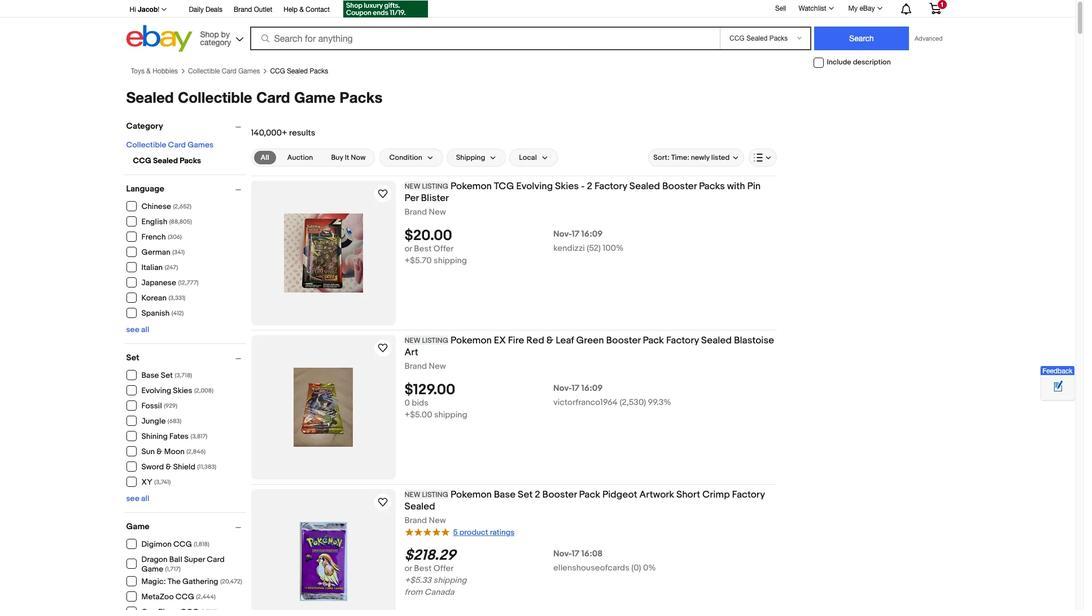 Task type: locate. For each thing, give the bounding box(es) containing it.
pokemon ex fire red & leaf green booster pack factory sealed blastoise art heading
[[405, 335, 775, 358]]

$129.00
[[405, 381, 456, 399]]

0 vertical spatial games
[[239, 67, 260, 75]]

0 vertical spatial all
[[141, 325, 149, 334]]

evolving
[[517, 181, 553, 192], [142, 386, 171, 396]]

best up +$5.70
[[414, 244, 432, 254]]

1 horizontal spatial factory
[[667, 335, 700, 346]]

skies
[[556, 181, 579, 192], [173, 386, 192, 396]]

17 inside nov-17 16:09 or best offer
[[572, 229, 580, 240]]

new listing for $20.00
[[405, 182, 449, 191]]

pack inside pokemon base set 2 booster pack pidgeot artwork short crimp factory sealed
[[580, 489, 601, 501]]

include
[[828, 58, 852, 67]]

best
[[414, 244, 432, 254], [414, 563, 432, 574]]

0 vertical spatial nov-
[[554, 229, 572, 240]]

0 vertical spatial factory
[[595, 181, 628, 192]]

help & contact
[[284, 6, 330, 14]]

see all button
[[126, 325, 149, 334], [126, 494, 149, 503]]

1 vertical spatial 17
[[572, 383, 580, 394]]

& for shield
[[166, 462, 172, 472]]

nov-
[[554, 229, 572, 240], [554, 383, 572, 394], [554, 549, 572, 559]]

3 nov- from the top
[[554, 549, 572, 559]]

None submit
[[815, 27, 910, 50]]

1 vertical spatial pokemon
[[451, 335, 492, 346]]

1 vertical spatial booster
[[607, 335, 641, 346]]

brand new for $129.00
[[405, 361, 446, 372]]

sealed down sort:
[[630, 181, 661, 192]]

sell link
[[771, 4, 792, 12]]

card down (1,818)
[[207, 555, 225, 564]]

korean
[[142, 293, 167, 303]]

new up per
[[405, 182, 421, 191]]

All selected text field
[[261, 153, 269, 163]]

1 link
[[923, 0, 948, 16]]

all down xy
[[141, 494, 149, 503]]

pokemon for $20.00
[[451, 181, 492, 192]]

card down the category dropdown button
[[168, 140, 186, 150]]

17 up victorfranco1964
[[572, 383, 580, 394]]

pokemon down shipping
[[451, 181, 492, 192]]

1 horizontal spatial games
[[239, 67, 260, 75]]

tcg
[[494, 181, 515, 192]]

ebay
[[860, 5, 876, 12]]

fossil
[[142, 401, 162, 411]]

nov- left 16:08
[[554, 549, 572, 559]]

16:08
[[582, 549, 603, 559]]

best up '+$5.33'
[[414, 563, 432, 574]]

see all down spanish
[[126, 325, 149, 334]]

set button
[[126, 353, 246, 363]]

0 vertical spatial listing
[[422, 182, 449, 191]]

nov- inside nov-17 16:09 or best offer
[[554, 229, 572, 240]]

brand down per
[[405, 207, 427, 217]]

2 vertical spatial brand new
[[405, 515, 446, 526]]

& inside help & contact link
[[300, 6, 304, 14]]

0 vertical spatial booster
[[663, 181, 697, 192]]

1 vertical spatial evolving
[[142, 386, 171, 396]]

2 horizontal spatial factory
[[733, 489, 765, 501]]

ball
[[169, 555, 182, 564]]

0 vertical spatial 17
[[572, 229, 580, 240]]

1 all from the top
[[141, 325, 149, 334]]

see all button for language
[[126, 325, 149, 334]]

or inside nov-17 16:09 or best offer
[[405, 244, 413, 254]]

1 vertical spatial offer
[[434, 563, 454, 574]]

best inside nov-17 16:08 or best offer
[[414, 563, 432, 574]]

2 vertical spatial factory
[[733, 489, 765, 501]]

2 see all button from the top
[[126, 494, 149, 503]]

1 see all from the top
[[126, 325, 149, 334]]

collectible up the category dropdown button
[[178, 89, 252, 106]]

2 nov- from the top
[[554, 383, 572, 394]]

1 16:09 from the top
[[582, 229, 603, 240]]

digimon ccg (1,818)
[[142, 540, 210, 549]]

local
[[520, 153, 537, 162]]

brand new for $20.00
[[405, 207, 446, 217]]

1 or from the top
[[405, 244, 413, 254]]

brand up $218.29
[[405, 515, 427, 526]]

1 vertical spatial shipping
[[434, 410, 468, 420]]

1 vertical spatial or
[[405, 563, 413, 574]]

2 pokemon from the top
[[451, 335, 492, 346]]

offer inside nov-17 16:08 or best offer
[[434, 563, 454, 574]]

pokemon up product
[[451, 489, 492, 501]]

0 horizontal spatial 2
[[535, 489, 541, 501]]

base up fossil
[[142, 371, 159, 381]]

0 vertical spatial see all
[[126, 325, 149, 334]]

collectible card games down the category dropdown button
[[126, 140, 214, 150]]

listing for $129.00
[[422, 336, 449, 345]]

2 inside "pokemon tcg evolving skies - 2 factory sealed booster packs with pin per blister"
[[587, 181, 593, 192]]

& for hobbies
[[147, 67, 151, 75]]

new inside pokemon ex fire red & leaf green booster pack factory sealed blastoise art heading
[[405, 336, 421, 345]]

sort: time: newly listed
[[654, 153, 730, 162]]

or up '+$5.33'
[[405, 563, 413, 574]]

offer inside nov-17 16:09 or best offer
[[434, 244, 454, 254]]

game up digimon
[[126, 522, 150, 532]]

new listing inside pokemon ex fire red & leaf green booster pack factory sealed blastoise art heading
[[405, 336, 449, 345]]

16:09 inside nov-17 16:09 or best offer
[[582, 229, 603, 240]]

3 listing from the top
[[422, 490, 449, 499]]

french (306)
[[142, 232, 182, 242]]

1 vertical spatial 2
[[535, 489, 541, 501]]

0 vertical spatial new listing
[[405, 182, 449, 191]]

evolving up fossil (929)
[[142, 386, 171, 396]]

1 vertical spatial see all button
[[126, 494, 149, 503]]

sealed up sealed collectible card game packs
[[287, 67, 308, 75]]

listing inside pokemon ex fire red & leaf green booster pack factory sealed blastoise art heading
[[422, 336, 449, 345]]

collectible down "category"
[[126, 140, 166, 150]]

16:09 inside nov-17 16:09 0 bids
[[582, 383, 603, 394]]

base inside pokemon base set 2 booster pack pidgeot artwork short crimp factory sealed
[[494, 489, 516, 501]]

2 listing from the top
[[422, 336, 449, 345]]

pokemon ex fire red & leaf green booster pack factory sealed blastoise art
[[405, 335, 775, 358]]

0 horizontal spatial booster
[[543, 489, 577, 501]]

2 inside pokemon base set 2 booster pack pidgeot artwork short crimp factory sealed
[[535, 489, 541, 501]]

brand for pokemon ex fire red & leaf green booster pack factory sealed blastoise art
[[405, 361, 427, 372]]

english
[[142, 217, 167, 227]]

& right red
[[547, 335, 554, 346]]

2 all from the top
[[141, 494, 149, 503]]

best inside nov-17 16:09 or best offer
[[414, 244, 432, 254]]

shipping right +$5.00
[[434, 410, 468, 420]]

1 vertical spatial listing
[[422, 336, 449, 345]]

listing up blister
[[422, 182, 449, 191]]

sword
[[142, 462, 164, 472]]

spanish
[[142, 309, 170, 318]]

& right help
[[300, 6, 304, 14]]

factory inside "pokemon tcg evolving skies - 2 factory sealed booster packs with pin per blister"
[[595, 181, 628, 192]]

3 17 from the top
[[572, 549, 580, 559]]

2 vertical spatial listing
[[422, 490, 449, 499]]

evolving down local dropdown button
[[517, 181, 553, 192]]

0 vertical spatial evolving
[[517, 181, 553, 192]]

0 horizontal spatial games
[[188, 140, 214, 150]]

pokemon tcg evolving skies - 2 factory sealed booster packs with pin per blister
[[405, 181, 761, 204]]

pokemon base set 2 booster pack pidgeot artwork short crimp factory sealed image
[[300, 522, 347, 601]]

1 vertical spatial all
[[141, 494, 149, 503]]

new listing inside the pokemon tcg evolving skies - 2 factory sealed booster packs with pin per blister heading
[[405, 182, 449, 191]]

1 horizontal spatial 2
[[587, 181, 593, 192]]

0 vertical spatial skies
[[556, 181, 579, 192]]

listing
[[422, 182, 449, 191], [422, 336, 449, 345], [422, 490, 449, 499]]

sealed up language
[[153, 156, 178, 166]]

0 vertical spatial pokemon
[[451, 181, 492, 192]]

1 offer from the top
[[434, 244, 454, 254]]

now
[[351, 153, 366, 162]]

1 17 from the top
[[572, 229, 580, 240]]

1 horizontal spatial booster
[[607, 335, 641, 346]]

1 vertical spatial games
[[188, 140, 214, 150]]

sealed left blastoise
[[702, 335, 732, 346]]

0 horizontal spatial pack
[[580, 489, 601, 501]]

0 horizontal spatial factory
[[595, 181, 628, 192]]

pokemon left ex
[[451, 335, 492, 346]]

sealed inside pokemon base set 2 booster pack pidgeot artwork short crimp factory sealed
[[405, 501, 436, 512]]

(2,444)
[[196, 594, 216, 601]]

16:09 up victorfranco1964
[[582, 383, 603, 394]]

buy
[[331, 153, 343, 162]]

collectible card games link down the category dropdown button
[[126, 140, 214, 150]]

help & contact link
[[284, 4, 330, 16]]

skies down (3,718)
[[173, 386, 192, 396]]

3 pokemon from the top
[[451, 489, 492, 501]]

brand new down art
[[405, 361, 446, 372]]

set
[[126, 353, 139, 363], [161, 371, 173, 381], [518, 489, 533, 501]]

see all down xy
[[126, 494, 149, 503]]

brand outlet
[[234, 6, 272, 14]]

best for nov-17 16:08 or best offer
[[414, 563, 432, 574]]

pokemon inside pokemon ex fire red & leaf green booster pack factory sealed blastoise art
[[451, 335, 492, 346]]

2 vertical spatial pokemon
[[451, 489, 492, 501]]

shipping inside victorfranco1964 (2,530) 99.3% +$5.00 shipping
[[434, 410, 468, 420]]

game down 'ccg sealed packs' link
[[294, 89, 336, 106]]

see all for set
[[126, 494, 149, 503]]

hi
[[130, 6, 136, 14]]

1 vertical spatial best
[[414, 563, 432, 574]]

sealed inside "pokemon tcg evolving skies - 2 factory sealed booster packs with pin per blister"
[[630, 181, 661, 192]]

my
[[849, 5, 858, 12]]

offer down blister
[[434, 244, 454, 254]]

shipping right +$5.70
[[434, 255, 467, 266]]

games up sealed collectible card game packs
[[239, 67, 260, 75]]

0 horizontal spatial skies
[[173, 386, 192, 396]]

1 new listing from the top
[[405, 182, 449, 191]]

leaf
[[556, 335, 574, 346]]

1 vertical spatial base
[[494, 489, 516, 501]]

0 vertical spatial see
[[126, 325, 140, 334]]

1 horizontal spatial ccg sealed packs
[[270, 67, 328, 75]]

0 vertical spatial pack
[[643, 335, 665, 346]]

or inside nov-17 16:08 or best offer
[[405, 563, 413, 574]]

or up +$5.70
[[405, 244, 413, 254]]

shipping for $129.00
[[434, 410, 468, 420]]

1 horizontal spatial evolving
[[517, 181, 553, 192]]

listing options selector. list view selected. image
[[754, 153, 772, 162]]

1 brand new from the top
[[405, 207, 446, 217]]

1 horizontal spatial base
[[494, 489, 516, 501]]

none submit inside shop by category "banner"
[[815, 27, 910, 50]]

0 vertical spatial 16:09
[[582, 229, 603, 240]]

new listing right the watch pokemon base set 2 booster pack pidgeot artwork short crimp factory sealed "icon"
[[405, 490, 449, 499]]

see all button down spanish
[[126, 325, 149, 334]]

jungle (683)
[[142, 417, 182, 426]]

(0)
[[632, 563, 642, 574]]

(247)
[[165, 264, 178, 271]]

per
[[405, 193, 419, 204]]

new right the watch pokemon base set 2 booster pack pidgeot artwork short crimp factory sealed "icon"
[[405, 490, 421, 499]]

2 vertical spatial game
[[142, 564, 163, 574]]

nov- inside nov-17 16:08 or best offer
[[554, 549, 572, 559]]

all for language
[[141, 325, 149, 334]]

2 horizontal spatial set
[[518, 489, 533, 501]]

0 vertical spatial 2
[[587, 181, 593, 192]]

see all button down xy
[[126, 494, 149, 503]]

brand left outlet
[[234, 6, 252, 14]]

& left shield
[[166, 462, 172, 472]]

packs
[[310, 67, 328, 75], [340, 89, 383, 106], [180, 156, 201, 166], [700, 181, 725, 192]]

2 vertical spatial shipping
[[434, 575, 467, 586]]

0 vertical spatial shipping
[[434, 255, 467, 266]]

17 inside nov-17 16:09 0 bids
[[572, 383, 580, 394]]

french
[[142, 232, 166, 242]]

0 vertical spatial best
[[414, 244, 432, 254]]

(341)
[[172, 249, 185, 256]]

listing up '$129.00'
[[422, 336, 449, 345]]

base up ratings
[[494, 489, 516, 501]]

red
[[527, 335, 545, 346]]

1 vertical spatial factory
[[667, 335, 700, 346]]

new
[[405, 182, 421, 191], [429, 207, 446, 217], [405, 336, 421, 345], [429, 361, 446, 372], [405, 490, 421, 499], [429, 515, 446, 526]]

3 new listing from the top
[[405, 490, 449, 499]]

16:09 for $129.00
[[582, 383, 603, 394]]

2 see from the top
[[126, 494, 140, 503]]

2 or from the top
[[405, 563, 413, 574]]

ccg
[[270, 67, 285, 75], [133, 156, 151, 166], [173, 540, 192, 549], [176, 592, 194, 602]]

pokemon base set 2 booster pack pidgeot artwork short crimp factory sealed heading
[[405, 489, 765, 512]]

1 vertical spatial see all
[[126, 494, 149, 503]]

0 vertical spatial brand new
[[405, 207, 446, 217]]

2 vertical spatial collectible
[[126, 140, 166, 150]]

new listing up art
[[405, 336, 449, 345]]

new up art
[[405, 336, 421, 345]]

1 horizontal spatial skies
[[556, 181, 579, 192]]

1 vertical spatial collectible card games
[[126, 140, 214, 150]]

factory inside pokemon ex fire red & leaf green booster pack factory sealed blastoise art
[[667, 335, 700, 346]]

1 horizontal spatial pack
[[643, 335, 665, 346]]

2 vertical spatial set
[[518, 489, 533, 501]]

0 vertical spatial ccg sealed packs
[[270, 67, 328, 75]]

2 offer from the top
[[434, 563, 454, 574]]

card up 140,000+
[[257, 89, 290, 106]]

140,000+ results
[[251, 128, 316, 138]]

daily deals
[[189, 6, 223, 14]]

my ebay link
[[843, 2, 888, 15]]

1 vertical spatial set
[[161, 371, 173, 381]]

shop by category button
[[195, 25, 246, 49]]

(1,717)
[[164, 566, 181, 573]]

ccg sealed packs up sealed collectible card game packs
[[270, 67, 328, 75]]

Search for anything text field
[[252, 28, 718, 49]]

see all button for set
[[126, 494, 149, 503]]

nov- inside nov-17 16:09 0 bids
[[554, 383, 572, 394]]

see for set
[[126, 494, 140, 503]]

see
[[126, 325, 140, 334], [126, 494, 140, 503]]

2 see all from the top
[[126, 494, 149, 503]]

5
[[453, 528, 458, 537]]

16:09 up (52)
[[582, 229, 603, 240]]

collectible down category
[[188, 67, 220, 75]]

new listing inside the pokemon base set 2 booster pack pidgeot artwork short crimp factory sealed heading
[[405, 490, 449, 499]]

1 vertical spatial brand new
[[405, 361, 446, 372]]

shipping for $20.00
[[434, 255, 467, 266]]

shipping inside ellenshouseofcards (0) 0% +$5.33 shipping from canada
[[434, 575, 467, 586]]

nov- up kendizzi
[[554, 229, 572, 240]]

1 vertical spatial collectible card games link
[[126, 140, 214, 150]]

brand for pokemon tcg evolving skies - 2 factory sealed booster packs with pin per blister
[[405, 207, 427, 217]]

5 product ratings link
[[405, 527, 515, 537]]

2
[[587, 181, 593, 192], [535, 489, 541, 501]]

time:
[[672, 153, 690, 162]]

1 vertical spatial pack
[[580, 489, 601, 501]]

100%
[[603, 243, 624, 254]]

1 horizontal spatial set
[[161, 371, 173, 381]]

1 vertical spatial nov-
[[554, 383, 572, 394]]

2 17 from the top
[[572, 383, 580, 394]]

listing inside the pokemon tcg evolving skies - 2 factory sealed booster packs with pin per blister heading
[[422, 182, 449, 191]]

brand down art
[[405, 361, 427, 372]]

17 up kendizzi
[[572, 229, 580, 240]]

card
[[222, 67, 237, 75], [257, 89, 290, 106], [168, 140, 186, 150], [207, 555, 225, 564]]

2 vertical spatial booster
[[543, 489, 577, 501]]

2 vertical spatial new listing
[[405, 490, 449, 499]]

new listing up blister
[[405, 182, 449, 191]]

all
[[141, 325, 149, 334], [141, 494, 149, 503]]

main content containing $20.00
[[251, 116, 777, 610]]

2 16:09 from the top
[[582, 383, 603, 394]]

& right toys
[[147, 67, 151, 75]]

ccg sealed packs up the language dropdown button
[[133, 156, 201, 166]]

brand new down blister
[[405, 207, 446, 217]]

hobbies
[[153, 67, 178, 75]]

(412)
[[172, 310, 184, 317]]

pokemon
[[451, 181, 492, 192], [451, 335, 492, 346], [451, 489, 492, 501]]

0 horizontal spatial ccg sealed packs
[[133, 156, 201, 166]]

offer for nov-17 16:09 or best offer
[[434, 244, 454, 254]]

skies left the -
[[556, 181, 579, 192]]

0 vertical spatial or
[[405, 244, 413, 254]]

2 best from the top
[[414, 563, 432, 574]]

1 listing from the top
[[422, 182, 449, 191]]

1 see all button from the top
[[126, 325, 149, 334]]

shield
[[173, 462, 196, 472]]

1 nov- from the top
[[554, 229, 572, 240]]

2 new listing from the top
[[405, 336, 449, 345]]

2 vertical spatial nov-
[[554, 549, 572, 559]]

main content
[[251, 116, 777, 610]]

0 horizontal spatial set
[[126, 353, 139, 363]]

140,000+
[[251, 128, 287, 138]]

1 vertical spatial new listing
[[405, 336, 449, 345]]

0 vertical spatial collectible card games link
[[188, 67, 260, 75]]

art
[[405, 347, 419, 358]]

pokemon tcg evolving skies - 2 factory sealed booster packs with pin per blister image
[[284, 214, 363, 293]]

1 vertical spatial collectible
[[178, 89, 252, 106]]

17 left 16:08
[[572, 549, 580, 559]]

2 horizontal spatial booster
[[663, 181, 697, 192]]

new inside the pokemon base set 2 booster pack pidgeot artwork short crimp factory sealed heading
[[405, 490, 421, 499]]

collectible
[[188, 67, 220, 75], [178, 89, 252, 106], [126, 140, 166, 150]]

5 product ratings
[[453, 528, 515, 537]]

collectible card games down category
[[188, 67, 260, 75]]

new up 5 product ratings link
[[429, 515, 446, 526]]

all down spanish
[[141, 325, 149, 334]]

shipping inside kendizzi (52) 100% +$5.70 shipping
[[434, 255, 467, 266]]

0 horizontal spatial base
[[142, 371, 159, 381]]

daily
[[189, 6, 204, 14]]

sealed right the watch pokemon base set 2 booster pack pidgeot artwork short crimp factory sealed "icon"
[[405, 501, 436, 512]]

feedback
[[1043, 367, 1073, 375]]

collectible card games link down category
[[188, 67, 260, 75]]

evolving inside "pokemon tcg evolving skies - 2 factory sealed booster packs with pin per blister"
[[517, 181, 553, 192]]

2 brand new from the top
[[405, 361, 446, 372]]

listing up 5 product ratings link
[[422, 490, 449, 499]]

shipping up canada
[[434, 575, 467, 586]]

daily deals link
[[189, 4, 223, 16]]

brand new up $218.29
[[405, 515, 446, 526]]

0 vertical spatial see all button
[[126, 325, 149, 334]]

0 vertical spatial base
[[142, 371, 159, 381]]

pokemon inside "pokemon tcg evolving skies - 2 factory sealed booster packs with pin per blister"
[[451, 181, 492, 192]]

game up the "magic:"
[[142, 564, 163, 574]]

& right sun
[[157, 447, 162, 457]]

16:09
[[582, 229, 603, 240], [582, 383, 603, 394]]

1 vertical spatial see
[[126, 494, 140, 503]]

1 pokemon from the top
[[451, 181, 492, 192]]

1 see from the top
[[126, 325, 140, 334]]

17 for $129.00
[[572, 383, 580, 394]]

0 vertical spatial offer
[[434, 244, 454, 254]]

1 vertical spatial 16:09
[[582, 383, 603, 394]]

(683)
[[168, 418, 182, 425]]

nov- for $20.00
[[554, 229, 572, 240]]

games down the category dropdown button
[[188, 140, 214, 150]]

brand inside account navigation
[[234, 6, 252, 14]]

offer up canada
[[434, 563, 454, 574]]

1 best from the top
[[414, 244, 432, 254]]

shining fates (3,817)
[[142, 432, 208, 442]]

account navigation
[[123, 0, 950, 19]]

digimon
[[142, 540, 172, 549]]

0 vertical spatial collectible card games
[[188, 67, 260, 75]]

nov- up victorfranco1964
[[554, 383, 572, 394]]

2 vertical spatial 17
[[572, 549, 580, 559]]

new inside the pokemon tcg evolving skies - 2 factory sealed booster packs with pin per blister heading
[[405, 182, 421, 191]]

artwork
[[640, 489, 675, 501]]



Task type: vqa. For each thing, say whether or not it's contained in the screenshot.


Task type: describe. For each thing, give the bounding box(es) containing it.
dragon
[[142, 555, 168, 564]]

1 vertical spatial ccg sealed packs
[[133, 156, 201, 166]]

card inside dragon ball super card game
[[207, 555, 225, 564]]

blastoise
[[735, 335, 775, 346]]

booster inside pokemon ex fire red & leaf green booster pack factory sealed blastoise art
[[607, 335, 641, 346]]

watchlist link
[[793, 2, 839, 15]]

sealed down toys & hobbies link
[[126, 89, 174, 106]]

results
[[289, 128, 316, 138]]

new up '$129.00'
[[429, 361, 446, 372]]

kendizzi
[[554, 243, 585, 254]]

shipping
[[456, 153, 486, 162]]

all for set
[[141, 494, 149, 503]]

17 for $20.00
[[572, 229, 580, 240]]

& inside pokemon ex fire red & leaf green booster pack factory sealed blastoise art
[[547, 335, 554, 346]]

korean (3,331)
[[142, 293, 186, 303]]

0 vertical spatial collectible
[[188, 67, 220, 75]]

+$5.00
[[405, 410, 433, 420]]

see for language
[[126, 325, 140, 334]]

see all for language
[[126, 325, 149, 334]]

base set (3,718)
[[142, 371, 192, 381]]

brand for pokemon base set 2 booster pack pidgeot artwork short crimp factory sealed
[[405, 515, 427, 526]]

product
[[460, 528, 489, 537]]

canada
[[425, 587, 455, 598]]

99.3%
[[648, 397, 672, 408]]

ccg up language
[[133, 156, 151, 166]]

16:09 for $20.00
[[582, 229, 603, 240]]

ratings
[[490, 528, 515, 537]]

toys
[[131, 67, 145, 75]]

(3,331)
[[169, 295, 186, 302]]

outlet
[[254, 6, 272, 14]]

from
[[405, 587, 423, 598]]

green
[[577, 335, 604, 346]]

pack inside pokemon ex fire red & leaf green booster pack factory sealed blastoise art
[[643, 335, 665, 346]]

fire
[[508, 335, 525, 346]]

pokemon base set 2 booster pack pidgeot artwork short crimp factory sealed
[[405, 489, 765, 512]]

super
[[184, 555, 205, 564]]

(3,817)
[[191, 433, 208, 440]]

my ebay
[[849, 5, 876, 12]]

0 vertical spatial set
[[126, 353, 139, 363]]

listing for $20.00
[[422, 182, 449, 191]]

(11,383)
[[197, 464, 217, 471]]

watch pokemon ex fire red & leaf green booster pack factory sealed blastoise art image
[[376, 341, 390, 355]]

pokemon for $129.00
[[451, 335, 492, 346]]

ex
[[494, 335, 506, 346]]

(20,472)
[[220, 578, 242, 586]]

language button
[[126, 184, 246, 194]]

ccg down magic: the gathering (20,472)
[[176, 592, 194, 602]]

it
[[345, 153, 349, 162]]

game inside dragon ball super card game
[[142, 564, 163, 574]]

watch pokemon tcg evolving skies - 2 factory sealed booster packs with pin per blister image
[[376, 187, 390, 201]]

(88,805)
[[169, 218, 192, 226]]

japanese (12,777)
[[142, 278, 199, 288]]

pokemon inside pokemon base set 2 booster pack pidgeot artwork short crimp factory sealed
[[451, 489, 492, 501]]

chinese (2,652)
[[142, 202, 192, 212]]

factory inside pokemon base set 2 booster pack pidgeot artwork short crimp factory sealed
[[733, 489, 765, 501]]

crimp
[[703, 489, 730, 501]]

moon
[[164, 447, 185, 457]]

victorfranco1964
[[554, 397, 618, 408]]

contact
[[306, 6, 330, 14]]

german (341)
[[142, 248, 185, 257]]

toys & hobbies
[[131, 67, 178, 75]]

description
[[854, 58, 892, 67]]

(12,777)
[[178, 279, 199, 287]]

get the coupon image
[[344, 1, 428, 18]]

or for nov-17 16:08 or best offer
[[405, 563, 413, 574]]

packs inside "pokemon tcg evolving skies - 2 factory sealed booster packs with pin per blister"
[[700, 181, 725, 192]]

& for moon
[[157, 447, 162, 457]]

gathering
[[183, 577, 219, 587]]

(1,818)
[[194, 541, 210, 548]]

game button
[[126, 522, 246, 532]]

1 vertical spatial skies
[[173, 386, 192, 396]]

category button
[[126, 121, 246, 132]]

english (88,805)
[[142, 217, 192, 227]]

0 horizontal spatial evolving
[[142, 386, 171, 396]]

card down category
[[222, 67, 237, 75]]

auction
[[287, 153, 313, 162]]

ccg up ball
[[173, 540, 192, 549]]

0 vertical spatial game
[[294, 89, 336, 106]]

evolving skies (2,008)
[[142, 386, 214, 396]]

new down blister
[[429, 207, 446, 217]]

offer for nov-17 16:08 or best offer
[[434, 563, 454, 574]]

nov- for $129.00
[[554, 383, 572, 394]]

skies inside "pokemon tcg evolving skies - 2 factory sealed booster packs with pin per blister"
[[556, 181, 579, 192]]

watchlist
[[799, 5, 827, 12]]

pin
[[748, 181, 761, 192]]

(2,008)
[[194, 387, 214, 395]]

all
[[261, 153, 269, 162]]

best for nov-17 16:09 or best offer
[[414, 244, 432, 254]]

(3,718)
[[175, 372, 192, 379]]

listing inside the pokemon base set 2 booster pack pidgeot artwork short crimp factory sealed heading
[[422, 490, 449, 499]]

nov-17 16:09 or best offer
[[405, 229, 603, 254]]

1
[[941, 1, 945, 8]]

17 inside nov-17 16:08 or best offer
[[572, 549, 580, 559]]

pokemon ex fire red & leaf green booster pack factory sealed blastoise art image
[[294, 368, 353, 447]]

ccg up sealed collectible card game packs
[[270, 67, 285, 75]]

shop by category banner
[[123, 0, 950, 55]]

booster inside pokemon base set 2 booster pack pidgeot artwork short crimp factory sealed
[[543, 489, 577, 501]]

auction link
[[281, 151, 320, 164]]

by
[[221, 30, 230, 39]]

pokemon tcg evolving skies - 2 factory sealed booster packs with pin per blister heading
[[405, 181, 761, 204]]

help
[[284, 6, 298, 14]]

1 vertical spatial game
[[126, 522, 150, 532]]

shop
[[200, 30, 219, 39]]

jungle
[[142, 417, 166, 426]]

advanced link
[[910, 27, 949, 50]]

magic: the gathering (20,472)
[[142, 577, 242, 587]]

buy it now link
[[325, 151, 373, 164]]

brand outlet link
[[234, 4, 272, 16]]

ellenshouseofcards
[[554, 563, 630, 574]]

or for nov-17 16:09 or best offer
[[405, 244, 413, 254]]

+$5.70
[[405, 255, 432, 266]]

newly
[[691, 153, 710, 162]]

3 brand new from the top
[[405, 515, 446, 526]]

!
[[158, 6, 160, 14]]

set inside pokemon base set 2 booster pack pidgeot artwork short crimp factory sealed
[[518, 489, 533, 501]]

xy (3,741)
[[142, 478, 171, 487]]

victorfranco1964 (2,530) 99.3% +$5.00 shipping
[[405, 397, 672, 420]]

metazoo ccg (2,444)
[[142, 592, 216, 602]]

chinese
[[142, 202, 171, 212]]

& for contact
[[300, 6, 304, 14]]

booster inside "pokemon tcg evolving skies - 2 factory sealed booster packs with pin per blister"
[[663, 181, 697, 192]]

dragon ball super card game
[[142, 555, 225, 574]]

magic:
[[142, 577, 166, 587]]

sealed inside pokemon ex fire red & leaf green booster pack factory sealed blastoise art
[[702, 335, 732, 346]]

0
[[405, 398, 410, 409]]

new listing for $129.00
[[405, 336, 449, 345]]

0%
[[644, 563, 656, 574]]

the
[[168, 577, 181, 587]]

watch pokemon base set 2 booster pack pidgeot artwork short crimp factory sealed image
[[376, 496, 390, 509]]

sword & shield (11,383)
[[142, 462, 217, 472]]



